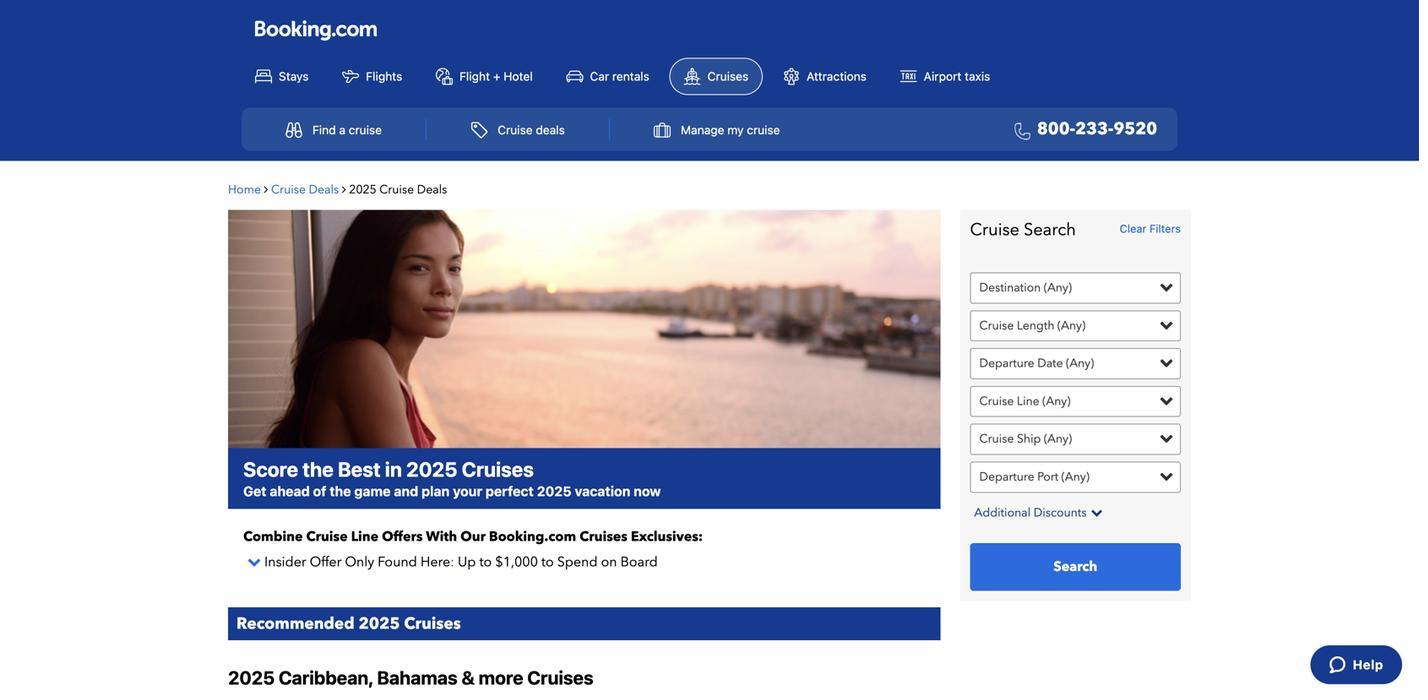Task type: locate. For each thing, give the bounding box(es) containing it.
home link
[[228, 182, 264, 198]]

any down date
[[1046, 393, 1067, 409]]

to
[[479, 553, 492, 572], [542, 553, 554, 572]]

1 vertical spatial line
[[351, 528, 379, 546]]

departure up "additional"
[[980, 469, 1035, 485]]

chevron down image up search link
[[1087, 506, 1103, 518]]

1 horizontal spatial chevron down image
[[1087, 506, 1103, 518]]

any right port
[[1065, 469, 1086, 485]]

port
[[1038, 469, 1059, 485]]

2 departure from the top
[[980, 469, 1035, 485]]

) right length on the top of page
[[1082, 318, 1086, 334]]

0 horizontal spatial line
[[351, 528, 379, 546]]

1 horizontal spatial deals
[[417, 182, 447, 198]]

clear filters
[[1120, 222, 1181, 235]]

( for date
[[1066, 355, 1070, 372]]

line
[[1017, 393, 1040, 409], [351, 528, 379, 546]]

cruise inside travel menu navigation
[[498, 123, 533, 137]]

0 horizontal spatial cruise
[[349, 123, 382, 137]]

cruise up destination at the right top of page
[[970, 218, 1020, 242]]

line up the ship
[[1017, 393, 1040, 409]]

additional discounts
[[975, 505, 1087, 521]]

line inside search field
[[1017, 393, 1040, 409]]

combine
[[243, 528, 303, 546]]

0 vertical spatial line
[[1017, 393, 1040, 409]]

perfect
[[486, 483, 534, 500]]

cruises up bahamas
[[404, 613, 461, 635]]

manage my cruise
[[681, 123, 780, 137]]

233-
[[1076, 117, 1114, 141]]

search
[[1024, 218, 1076, 242], [1054, 558, 1098, 576]]

chevron down image inside additional discounts dropdown button
[[1087, 506, 1103, 518]]

1 to from the left
[[479, 553, 492, 572]]

departure up "cruise line ( any )"
[[980, 355, 1035, 372]]

cruise left length on the top of page
[[980, 318, 1014, 334]]

cruise for cruise deals
[[498, 123, 533, 137]]

) up additional discounts dropdown button
[[1086, 469, 1090, 485]]

any right date
[[1070, 355, 1091, 372]]

1 departure from the top
[[980, 355, 1035, 372]]

additional discounts button
[[975, 505, 1186, 521]]

cruise
[[349, 123, 382, 137], [747, 123, 780, 137]]

stays
[[279, 69, 309, 83]]

your
[[453, 483, 482, 500]]

a
[[339, 123, 346, 137]]

cruise length ( any )
[[980, 318, 1086, 334]]

800-
[[1037, 117, 1076, 141]]

) down departure date ( any ) at the right bottom
[[1067, 393, 1071, 409]]

length
[[1017, 318, 1055, 334]]

find a cruise
[[313, 123, 382, 137]]

any right the ship
[[1048, 431, 1069, 447]]

cruises up perfect at bottom left
[[462, 458, 534, 481]]

2025
[[349, 182, 377, 198], [406, 458, 458, 481], [537, 483, 572, 500], [359, 613, 400, 635], [228, 667, 275, 689]]

to down booking.com
[[542, 553, 554, 572]]

2025 right perfect at bottom left
[[537, 483, 572, 500]]

offers
[[382, 528, 423, 546]]

clear
[[1120, 222, 1147, 235]]

1 horizontal spatial line
[[1017, 393, 1040, 409]]

line up only at the bottom left
[[351, 528, 379, 546]]

) for cruise length ( any )
[[1082, 318, 1086, 334]]

cruise up offer
[[306, 528, 348, 546]]

insider offer only found here : up to $1,000 to spend on board
[[264, 553, 658, 572]]

the right of on the left of the page
[[330, 483, 351, 500]]

discounts
[[1034, 505, 1087, 521]]

any for cruise line
[[1046, 393, 1067, 409]]

cruises up manage my cruise
[[708, 69, 749, 83]]

plan
[[422, 483, 450, 500]]

departure
[[980, 355, 1035, 372], [980, 469, 1035, 485]]

cruise for find a cruise
[[349, 123, 382, 137]]

deals
[[309, 182, 339, 198], [417, 182, 447, 198]]

search inside search link
[[1054, 558, 1098, 576]]

cruises inside score the best in 2025 cruises get ahead of the game and plan your perfect 2025 vacation now
[[462, 458, 534, 481]]

chevron down image down the combine
[[243, 555, 261, 569]]

to right up on the bottom of page
[[479, 553, 492, 572]]

) up cruise length ( any )
[[1069, 280, 1072, 296]]

) for cruise line ( any )
[[1067, 393, 1071, 409]]

ship
[[1017, 431, 1041, 447]]

chevron down image
[[1087, 506, 1103, 518], [243, 555, 261, 569]]

the
[[303, 458, 334, 481], [330, 483, 351, 500]]

cruise left "deals"
[[498, 123, 533, 137]]

airport
[[924, 69, 962, 83]]

hotel
[[504, 69, 533, 83]]

cruise inside dropdown button
[[747, 123, 780, 137]]

(
[[1044, 280, 1048, 296], [1058, 318, 1061, 334], [1066, 355, 1070, 372], [1043, 393, 1046, 409], [1044, 431, 1048, 447], [1062, 469, 1065, 485]]

cruise up cruise ship ( any )
[[980, 393, 1014, 409]]

our
[[461, 528, 486, 546]]

bahamas
[[377, 667, 458, 689]]

airport taxis link
[[887, 59, 1004, 94]]

cruise ship ( any )
[[980, 431, 1072, 447]]

recommended 2025 cruises
[[237, 613, 461, 635]]

search down additional discounts dropdown button
[[1054, 558, 1098, 576]]

car rentals
[[590, 69, 650, 83]]

cruises up on
[[580, 528, 628, 546]]

the up of on the left of the page
[[303, 458, 334, 481]]

cruise
[[498, 123, 533, 137], [271, 182, 306, 198], [380, 182, 414, 198], [970, 218, 1020, 242], [980, 318, 1014, 334], [980, 393, 1014, 409], [980, 431, 1014, 447], [306, 528, 348, 546]]

any right length on the top of page
[[1061, 318, 1082, 334]]

destination
[[980, 280, 1041, 296]]

cruise left the ship
[[980, 431, 1014, 447]]

angle right image
[[264, 183, 268, 195]]

( right port
[[1062, 469, 1065, 485]]

cruise for cruise deals
[[271, 182, 306, 198]]

( right the ship
[[1044, 431, 1048, 447]]

0 vertical spatial chevron down image
[[1087, 506, 1103, 518]]

1 cruise from the left
[[349, 123, 382, 137]]

0 vertical spatial search
[[1024, 218, 1076, 242]]

of
[[313, 483, 326, 500]]

find
[[313, 123, 336, 137]]

1 vertical spatial departure
[[980, 469, 1035, 485]]

0 horizontal spatial deals
[[309, 182, 339, 198]]

) for departure date ( any )
[[1091, 355, 1094, 372]]

1 vertical spatial search
[[1054, 558, 1098, 576]]

cruise right angle right image
[[271, 182, 306, 198]]

found
[[378, 553, 417, 572]]

0 horizontal spatial chevron down image
[[243, 555, 261, 569]]

cruise right "my"
[[747, 123, 780, 137]]

0 vertical spatial departure
[[980, 355, 1035, 372]]

angle right image
[[342, 183, 346, 195]]

cruise right a
[[349, 123, 382, 137]]

2025 cruise deals
[[349, 182, 447, 198]]

any up length on the top of page
[[1048, 280, 1069, 296]]

9520
[[1114, 117, 1158, 141]]

date
[[1038, 355, 1063, 372]]

any for departure date
[[1070, 355, 1091, 372]]

car rentals link
[[553, 59, 663, 94]]

) right date
[[1091, 355, 1094, 372]]

offer
[[310, 553, 342, 572]]

( right date
[[1066, 355, 1070, 372]]

)
[[1069, 280, 1072, 296], [1082, 318, 1086, 334], [1091, 355, 1094, 372], [1067, 393, 1071, 409], [1069, 431, 1072, 447], [1086, 469, 1090, 485]]

1 horizontal spatial cruise
[[747, 123, 780, 137]]

filters
[[1150, 222, 1181, 235]]

any
[[1048, 280, 1069, 296], [1061, 318, 1082, 334], [1070, 355, 1091, 372], [1046, 393, 1067, 409], [1048, 431, 1069, 447], [1065, 469, 1086, 485]]

cruise search
[[970, 218, 1076, 242]]

0 horizontal spatial to
[[479, 553, 492, 572]]

cruise right angle right icon
[[380, 182, 414, 198]]

flights
[[366, 69, 402, 83]]

( right length on the top of page
[[1058, 318, 1061, 334]]

airport taxis
[[924, 69, 991, 83]]

( down date
[[1043, 393, 1046, 409]]

) right the ship
[[1069, 431, 1072, 447]]

None search field
[[960, 210, 1191, 601]]

800-233-9520 link
[[1008, 117, 1158, 142]]

in
[[385, 458, 402, 481]]

exclusives:
[[631, 528, 703, 546]]

1 horizontal spatial to
[[542, 553, 554, 572]]

any for departure port
[[1065, 469, 1086, 485]]

2 cruise from the left
[[747, 123, 780, 137]]

search up destination ( any )
[[1024, 218, 1076, 242]]

cruise deals
[[498, 123, 565, 137]]

2025 cruise deals image
[[228, 210, 941, 448]]

additional
[[975, 505, 1031, 521]]



Task type: describe. For each thing, give the bounding box(es) containing it.
2025 down 'recommended'
[[228, 667, 275, 689]]

only
[[345, 553, 374, 572]]

booking.com
[[489, 528, 576, 546]]

:
[[450, 553, 455, 572]]

rentals
[[613, 69, 650, 83]]

ahead
[[270, 483, 310, 500]]

now
[[634, 483, 661, 500]]

booking.com home image
[[255, 19, 377, 42]]

( for length
[[1058, 318, 1061, 334]]

cruise for cruise line ( any )
[[980, 393, 1014, 409]]

( for port
[[1062, 469, 1065, 485]]

( right destination at the right top of page
[[1044, 280, 1048, 296]]

2 to from the left
[[542, 553, 554, 572]]

best
[[338, 458, 381, 481]]

spend
[[557, 553, 598, 572]]

here
[[421, 553, 450, 572]]

destination ( any )
[[980, 280, 1072, 296]]

departure port ( any )
[[980, 469, 1090, 485]]

game
[[354, 483, 391, 500]]

( for ship
[[1044, 431, 1048, 447]]

score the best in 2025 cruises get ahead of the game and plan your perfect 2025 vacation now
[[243, 458, 661, 500]]

clear filters link
[[1120, 220, 1181, 238]]

1 deals from the left
[[309, 182, 339, 198]]

cruise line ( any )
[[980, 393, 1071, 409]]

2025 right angle right icon
[[349, 182, 377, 198]]

manage my cruise button
[[636, 114, 799, 146]]

2025 up 2025 caribbean, bahamas & more  cruises
[[359, 613, 400, 635]]

travel menu navigation
[[242, 108, 1178, 151]]

flight + hotel
[[460, 69, 533, 83]]

flight
[[460, 69, 490, 83]]

more
[[479, 667, 524, 689]]

vacation
[[575, 483, 631, 500]]

up
[[458, 553, 476, 572]]

attractions
[[807, 69, 867, 83]]

combine cruise line offers with our booking.com cruises exclusives:
[[243, 528, 703, 546]]

recommended
[[237, 613, 355, 635]]

departure for departure port
[[980, 469, 1035, 485]]

get
[[243, 483, 267, 500]]

stays link
[[242, 59, 322, 94]]

none search field containing cruise search
[[960, 210, 1191, 601]]

2025 caribbean, bahamas & more  cruises
[[228, 667, 594, 689]]

cruises link
[[670, 58, 763, 95]]

find a cruise link
[[267, 114, 400, 146]]

search link
[[970, 543, 1181, 591]]

cruise for manage my cruise
[[747, 123, 780, 137]]

my
[[728, 123, 744, 137]]

and
[[394, 483, 418, 500]]

cruise deals
[[271, 182, 339, 198]]

2025 up plan
[[406, 458, 458, 481]]

deals
[[536, 123, 565, 137]]

insider
[[264, 553, 306, 572]]

cruise for cruise ship ( any )
[[980, 431, 1014, 447]]

with
[[426, 528, 457, 546]]

) for departure port ( any )
[[1086, 469, 1090, 485]]

cruise deals link
[[271, 182, 339, 198]]

&
[[462, 667, 475, 689]]

board
[[621, 553, 658, 572]]

departure for departure date
[[980, 355, 1035, 372]]

$1,000
[[495, 553, 538, 572]]

2 deals from the left
[[417, 182, 447, 198]]

score
[[243, 458, 298, 481]]

flights link
[[329, 59, 416, 94]]

cruises right the more
[[528, 667, 594, 689]]

car
[[590, 69, 609, 83]]

1 vertical spatial chevron down image
[[243, 555, 261, 569]]

( for line
[[1043, 393, 1046, 409]]

cruise deals link
[[453, 114, 584, 146]]

any for cruise ship
[[1048, 431, 1069, 447]]

caribbean,
[[279, 667, 373, 689]]

cruise for cruise search
[[970, 218, 1020, 242]]

1 vertical spatial the
[[330, 483, 351, 500]]

attractions link
[[770, 59, 880, 94]]

on
[[601, 553, 617, 572]]

) for cruise ship ( any )
[[1069, 431, 1072, 447]]

flight + hotel link
[[423, 59, 546, 94]]

cruise for cruise length ( any )
[[980, 318, 1014, 334]]

home
[[228, 182, 261, 198]]

800-233-9520
[[1037, 117, 1158, 141]]

departure date ( any )
[[980, 355, 1094, 372]]

0 vertical spatial the
[[303, 458, 334, 481]]

manage
[[681, 123, 725, 137]]

+
[[493, 69, 501, 83]]

taxis
[[965, 69, 991, 83]]

any for cruise length
[[1061, 318, 1082, 334]]



Task type: vqa. For each thing, say whether or not it's contained in the screenshot.
topmost chevron up icon
no



